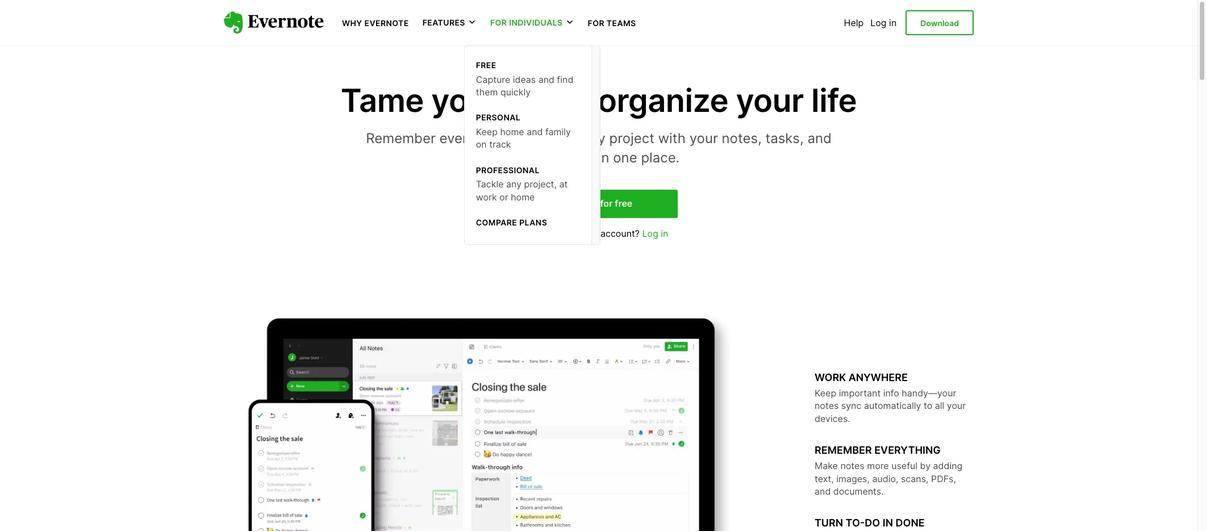 Task type: vqa. For each thing, say whether or not it's contained in the screenshot.
For Teams's For
yes



Task type: describe. For each thing, give the bounding box(es) containing it.
and inside the free capture ideas and find them quickly
[[538, 74, 555, 85]]

tame your work, organize your life
[[341, 81, 857, 120]]

personal
[[476, 113, 521, 122]]

for for for individuals
[[490, 18, 507, 27]]

download
[[921, 18, 959, 28]]

capture
[[476, 74, 510, 85]]

life
[[811, 81, 857, 120]]

1 vertical spatial log
[[642, 228, 658, 239]]

0 vertical spatial log
[[871, 17, 887, 28]]

project,
[[524, 179, 557, 190]]

more
[[867, 460, 889, 472]]

audio,
[[872, 473, 899, 485]]

find
[[557, 74, 574, 85]]

evernote logo image
[[224, 11, 324, 34]]

tasks,
[[766, 130, 804, 147]]

with
[[658, 130, 686, 147]]

compare
[[476, 218, 517, 227]]

and right tasks,
[[808, 130, 832, 147]]

keep inside personal keep home and family on track
[[476, 126, 498, 137]]

work
[[476, 191, 497, 203]]

personal keep home and family on track
[[476, 113, 571, 150]]

schedule
[[518, 149, 576, 166]]

work,
[[507, 81, 590, 120]]

to
[[924, 400, 933, 412]]

tackle
[[540, 130, 579, 147]]

sign up for free
[[565, 198, 633, 209]]

tame
[[341, 81, 424, 120]]

in right do
[[883, 517, 893, 529]]

everything for schedule
[[440, 130, 508, 147]]

already have an account? log in
[[529, 228, 668, 239]]

why evernote link
[[342, 17, 409, 28]]

devices.
[[815, 413, 850, 424]]

on
[[476, 139, 487, 150]]

all inside remember everything and tackle any project with your notes, tasks, and schedule all in one place.
[[580, 149, 594, 166]]

work anywhere keep important info handy—your notes sync automatically to all your devices.
[[815, 371, 966, 424]]

your inside work anywhere keep important info handy—your notes sync automatically to all your devices.
[[947, 400, 966, 412]]

adding
[[933, 460, 963, 472]]

up
[[587, 198, 598, 209]]

free
[[615, 198, 633, 209]]

them
[[476, 86, 498, 98]]

your up tasks,
[[736, 81, 804, 120]]

0 horizontal spatial log in link
[[642, 228, 668, 239]]

sign
[[565, 198, 585, 209]]

info
[[883, 387, 899, 399]]

your down free
[[431, 81, 499, 120]]

project
[[609, 130, 655, 147]]

evernote ui on desktop and mobile image
[[224, 313, 769, 531]]

one
[[613, 149, 637, 166]]

and inside remember everything make notes more useful by adding text, images, audio, scans, pdfs, and documents.
[[815, 486, 831, 497]]

any inside remember everything and tackle any project with your notes, tasks, and schedule all in one place.
[[583, 130, 606, 147]]

for individuals button
[[490, 17, 574, 28]]

documents.
[[833, 486, 884, 497]]

turn to-do in done
[[815, 517, 925, 529]]

track
[[489, 139, 511, 150]]

in inside remember everything and tackle any project with your notes, tasks, and schedule all in one place.
[[598, 149, 609, 166]]

pdfs,
[[931, 473, 956, 485]]

remember for remember everything and tackle any project with your notes, tasks, and schedule all in one place.
[[366, 130, 436, 147]]

professional tackle any project, at work or home
[[476, 165, 568, 203]]

work
[[815, 371, 846, 383]]

tackle
[[476, 179, 504, 190]]

teams
[[607, 18, 636, 28]]

do
[[865, 517, 880, 529]]

all inside work anywhere keep important info handy—your notes sync automatically to all your devices.
[[935, 400, 945, 412]]

automatically
[[864, 400, 921, 412]]

ideas
[[513, 74, 536, 85]]

0 vertical spatial log in link
[[871, 17, 897, 28]]

family
[[545, 126, 571, 137]]



Task type: locate. For each thing, give the bounding box(es) containing it.
1 horizontal spatial all
[[935, 400, 945, 412]]

remember
[[366, 130, 436, 147], [815, 444, 872, 456]]

any
[[583, 130, 606, 147], [506, 179, 522, 190]]

individuals
[[509, 18, 563, 27]]

notes
[[815, 400, 839, 412], [841, 460, 865, 472]]

for teams
[[588, 18, 636, 28]]

for individuals
[[490, 18, 563, 27]]

0 horizontal spatial remember
[[366, 130, 436, 147]]

help link
[[844, 17, 864, 28]]

why
[[342, 18, 362, 28]]

notes,
[[722, 130, 762, 147]]

for left individuals
[[490, 18, 507, 27]]

compare plans
[[476, 218, 547, 227]]

quickly
[[501, 86, 531, 98]]

any down professional
[[506, 179, 522, 190]]

log right help
[[871, 17, 887, 28]]

notes up images, at the right bottom of page
[[841, 460, 865, 472]]

everything down the "personal"
[[440, 130, 508, 147]]

0 horizontal spatial keep
[[476, 126, 498, 137]]

notes inside remember everything make notes more useful by adding text, images, audio, scans, pdfs, and documents.
[[841, 460, 865, 472]]

all right to on the bottom right of the page
[[935, 400, 945, 412]]

1 vertical spatial any
[[506, 179, 522, 190]]

remember up "make"
[[815, 444, 872, 456]]

in right account? at top
[[661, 228, 668, 239]]

1 horizontal spatial log in link
[[871, 17, 897, 28]]

keep down work
[[815, 387, 837, 399]]

sign up for free link
[[520, 190, 678, 218]]

to-
[[846, 517, 865, 529]]

home up track
[[500, 126, 524, 137]]

an
[[588, 228, 598, 239]]

your inside remember everything and tackle any project with your notes, tasks, and schedule all in one place.
[[690, 130, 718, 147]]

1 vertical spatial log in link
[[642, 228, 668, 239]]

everything up the "useful"
[[875, 444, 941, 456]]

notes inside work anywhere keep important info handy—your notes sync automatically to all your devices.
[[815, 400, 839, 412]]

remember inside remember everything make notes more useful by adding text, images, audio, scans, pdfs, and documents.
[[815, 444, 872, 456]]

in
[[889, 17, 897, 28], [598, 149, 609, 166], [661, 228, 668, 239], [883, 517, 893, 529]]

home right or
[[511, 191, 535, 203]]

0 vertical spatial notes
[[815, 400, 839, 412]]

sync
[[841, 400, 862, 412]]

anywhere
[[849, 371, 908, 383]]

0 vertical spatial remember
[[366, 130, 436, 147]]

download link
[[906, 10, 974, 35]]

0 vertical spatial keep
[[476, 126, 498, 137]]

remember inside remember everything and tackle any project with your notes, tasks, and schedule all in one place.
[[366, 130, 436, 147]]

for
[[490, 18, 507, 27], [588, 18, 605, 28]]

everything for scans,
[[875, 444, 941, 456]]

remember everything make notes more useful by adding text, images, audio, scans, pdfs, and documents.
[[815, 444, 963, 497]]

useful
[[892, 460, 918, 472]]

your right with
[[690, 130, 718, 147]]

for left the teams
[[588, 18, 605, 28]]

in left "one"
[[598, 149, 609, 166]]

0 vertical spatial everything
[[440, 130, 508, 147]]

make
[[815, 460, 838, 472]]

already
[[529, 228, 562, 239]]

compare plans link
[[476, 217, 580, 231]]

1 vertical spatial home
[[511, 191, 535, 203]]

any right tackle
[[583, 130, 606, 147]]

by
[[920, 460, 931, 472]]

1 horizontal spatial keep
[[815, 387, 837, 399]]

keep
[[476, 126, 498, 137], [815, 387, 837, 399]]

log
[[871, 17, 887, 28], [642, 228, 658, 239]]

have
[[565, 228, 585, 239]]

remember for remember everything make notes more useful by adding text, images, audio, scans, pdfs, and documents.
[[815, 444, 872, 456]]

and
[[538, 74, 555, 85], [527, 126, 543, 137], [512, 130, 536, 147], [808, 130, 832, 147], [815, 486, 831, 497]]

1 horizontal spatial log
[[871, 17, 887, 28]]

your
[[431, 81, 499, 120], [736, 81, 804, 120], [690, 130, 718, 147], [947, 400, 966, 412]]

log in link right help
[[871, 17, 897, 28]]

notes up devices.
[[815, 400, 839, 412]]

all left "one"
[[580, 149, 594, 166]]

important
[[839, 387, 881, 399]]

log in link right account? at top
[[642, 228, 668, 239]]

at
[[559, 179, 568, 190]]

help
[[844, 17, 864, 28]]

home inside personal keep home and family on track
[[500, 126, 524, 137]]

why evernote
[[342, 18, 409, 28]]

place.
[[641, 149, 680, 166]]

1 horizontal spatial for
[[588, 18, 605, 28]]

remember down tame
[[366, 130, 436, 147]]

0 horizontal spatial for
[[490, 18, 507, 27]]

home
[[500, 126, 524, 137], [511, 191, 535, 203]]

1 vertical spatial notes
[[841, 460, 865, 472]]

plans
[[519, 218, 547, 227]]

and left family
[[527, 126, 543, 137]]

or
[[500, 191, 508, 203]]

log in
[[871, 17, 897, 28]]

everything inside remember everything make notes more useful by adding text, images, audio, scans, pdfs, and documents.
[[875, 444, 941, 456]]

turn
[[815, 517, 843, 529]]

0 vertical spatial any
[[583, 130, 606, 147]]

free
[[476, 60, 496, 70]]

1 vertical spatial remember
[[815, 444, 872, 456]]

and inside personal keep home and family on track
[[527, 126, 543, 137]]

professional
[[476, 165, 540, 175]]

features button
[[423, 17, 477, 28]]

in right help
[[889, 17, 897, 28]]

for inside button
[[490, 18, 507, 27]]

done
[[896, 517, 925, 529]]

0 horizontal spatial notes
[[815, 400, 839, 412]]

remember everything and tackle any project with your notes, tasks, and schedule all in one place.
[[366, 130, 832, 166]]

1 vertical spatial everything
[[875, 444, 941, 456]]

organize
[[598, 81, 729, 120]]

1 vertical spatial keep
[[815, 387, 837, 399]]

0 horizontal spatial all
[[580, 149, 594, 166]]

1 horizontal spatial everything
[[875, 444, 941, 456]]

keep up on
[[476, 126, 498, 137]]

everything inside remember everything and tackle any project with your notes, tasks, and schedule all in one place.
[[440, 130, 508, 147]]

0 horizontal spatial everything
[[440, 130, 508, 147]]

0 horizontal spatial any
[[506, 179, 522, 190]]

features
[[423, 18, 465, 27]]

any inside professional tackle any project, at work or home
[[506, 179, 522, 190]]

evernote
[[365, 18, 409, 28]]

for teams link
[[588, 17, 636, 28]]

your right to on the bottom right of the page
[[947, 400, 966, 412]]

and left find
[[538, 74, 555, 85]]

everything
[[440, 130, 508, 147], [875, 444, 941, 456]]

home inside professional tackle any project, at work or home
[[511, 191, 535, 203]]

account?
[[601, 228, 640, 239]]

log right account? at top
[[642, 228, 658, 239]]

0 horizontal spatial log
[[642, 228, 658, 239]]

images,
[[837, 473, 870, 485]]

0 vertical spatial home
[[500, 126, 524, 137]]

keep inside work anywhere keep important info handy—your notes sync automatically to all your devices.
[[815, 387, 837, 399]]

1 vertical spatial all
[[935, 400, 945, 412]]

1 horizontal spatial any
[[583, 130, 606, 147]]

for for for teams
[[588, 18, 605, 28]]

free capture ideas and find them quickly
[[476, 60, 574, 98]]

for
[[600, 198, 613, 209]]

text,
[[815, 473, 834, 485]]

scans,
[[901, 473, 929, 485]]

log in link
[[871, 17, 897, 28], [642, 228, 668, 239]]

1 horizontal spatial notes
[[841, 460, 865, 472]]

all
[[580, 149, 594, 166], [935, 400, 945, 412]]

and right track
[[512, 130, 536, 147]]

and down text,
[[815, 486, 831, 497]]

handy—your
[[902, 387, 957, 399]]

0 vertical spatial all
[[580, 149, 594, 166]]

1 horizontal spatial remember
[[815, 444, 872, 456]]



